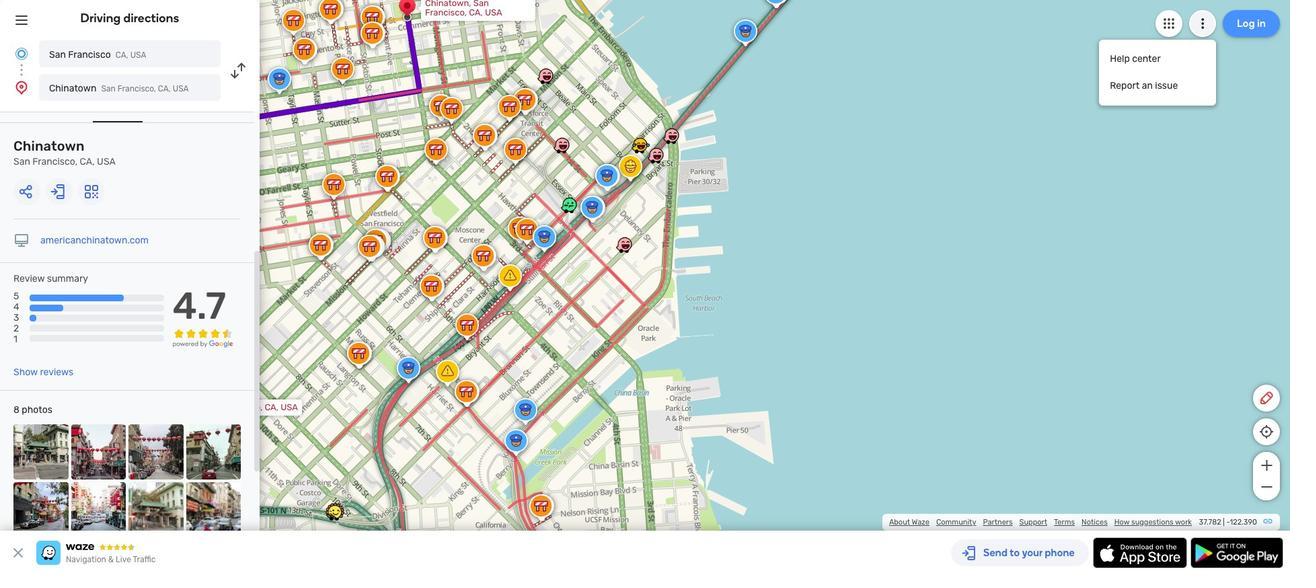 Task type: locate. For each thing, give the bounding box(es) containing it.
image 4 of chinatown, sf image
[[186, 424, 241, 479]]

starting point button
[[13, 100, 73, 121]]

show reviews
[[13, 367, 73, 378]]

usa inside the chinatown, san francisco, ca, usa
[[485, 7, 502, 17]]

support link
[[1019, 518, 1047, 527]]

usa
[[485, 7, 502, 17], [130, 50, 146, 60], [173, 84, 189, 93], [97, 156, 116, 167], [281, 402, 298, 412]]

chinatown down the starting point button
[[13, 138, 85, 154]]

image 2 of chinatown, sf image
[[71, 424, 126, 479]]

community link
[[936, 518, 976, 527]]

image 7 of chinatown, sf image
[[128, 482, 183, 537]]

how
[[1114, 518, 1130, 527]]

zoom in image
[[1258, 457, 1275, 473]]

notices link
[[1082, 518, 1108, 527]]

pencil image
[[1258, 390, 1275, 406]]

current location image
[[13, 46, 30, 62]]

support
[[1019, 518, 1047, 527]]

destination button
[[93, 100, 143, 122]]

location image
[[13, 79, 30, 96]]

navigation & live traffic
[[66, 555, 156, 564]]

partners
[[983, 518, 1013, 527]]

francisco, inside the chinatown, san francisco, ca, usa
[[425, 7, 467, 17]]

francisco
[[68, 49, 111, 61]]

chinatown san francisco, ca, usa up the destination
[[49, 83, 189, 94]]

francisco,
[[425, 7, 467, 17], [117, 84, 156, 93], [33, 156, 77, 167], [221, 402, 263, 412]]

about
[[889, 518, 910, 527]]

san up image 4 of chinatown, sf
[[203, 402, 219, 412]]

san up the destination
[[101, 84, 116, 93]]

traffic
[[133, 555, 156, 564]]

ca, inside san francisco ca, usa
[[116, 50, 128, 60]]

image 8 of chinatown, sf image
[[186, 482, 241, 537]]

zoom out image
[[1258, 479, 1275, 495]]

chinatown
[[49, 83, 96, 94], [13, 138, 85, 154]]

live
[[116, 555, 131, 564]]

link image
[[1262, 516, 1273, 527]]

review summary
[[13, 273, 88, 285]]

show
[[13, 367, 38, 378]]

image 6 of chinatown, sf image
[[71, 482, 126, 537]]

|
[[1223, 518, 1225, 527]]

san
[[473, 0, 489, 8], [49, 49, 66, 61], [101, 84, 116, 93], [13, 156, 30, 167], [203, 402, 219, 412]]

x image
[[10, 545, 26, 561]]

driving
[[80, 11, 121, 26]]

2
[[13, 323, 19, 335]]

ca,
[[469, 7, 483, 17], [116, 50, 128, 60], [158, 84, 171, 93], [80, 156, 95, 167], [265, 402, 278, 412]]

computer image
[[13, 233, 30, 249]]

ca, inside the chinatown, san francisco, ca, usa
[[469, 7, 483, 17]]

chinatown san francisco, ca, usa down point
[[13, 138, 116, 167]]

san right chinatown,
[[473, 0, 489, 8]]

chinatown san francisco, ca, usa
[[49, 83, 189, 94], [13, 138, 116, 167]]

4
[[13, 301, 19, 313]]

point
[[51, 100, 73, 112]]

destination
[[93, 100, 143, 112]]

chinatown,
[[425, 0, 471, 8]]

reviews
[[40, 367, 73, 378]]

1 vertical spatial chinatown san francisco, ca, usa
[[13, 138, 116, 167]]

chinatown up point
[[49, 83, 96, 94]]

terms
[[1054, 518, 1075, 527]]

8
[[13, 404, 19, 416]]

work
[[1175, 518, 1192, 527]]

5
[[13, 291, 19, 302]]

starting
[[13, 100, 48, 112]]

0 vertical spatial chinatown
[[49, 83, 96, 94]]

summary
[[47, 273, 88, 285]]



Task type: vqa. For each thing, say whether or not it's contained in the screenshot.
to in the left bottom of the page
no



Task type: describe. For each thing, give the bounding box(es) containing it.
about waze community partners support terms notices how suggestions work
[[889, 518, 1192, 527]]

0 vertical spatial chinatown san francisco, ca, usa
[[49, 83, 189, 94]]

1
[[13, 334, 17, 345]]

partners link
[[983, 518, 1013, 527]]

notices
[[1082, 518, 1108, 527]]

san down the starting point button
[[13, 156, 30, 167]]

8 photos
[[13, 404, 52, 416]]

terms link
[[1054, 518, 1075, 527]]

how suggestions work link
[[1114, 518, 1192, 527]]

4.7
[[173, 284, 226, 328]]

image 5 of chinatown, sf image
[[13, 482, 68, 537]]

chinatown, san francisco, ca, usa
[[425, 0, 502, 17]]

san left francisco
[[49, 49, 66, 61]]

community
[[936, 518, 976, 527]]

5 4 3 2 1
[[13, 291, 19, 345]]

directions
[[123, 11, 179, 26]]

suggestions
[[1131, 518, 1173, 527]]

americanchinatown.com
[[40, 235, 149, 246]]

-
[[1226, 518, 1230, 527]]

driving directions
[[80, 11, 179, 26]]

san francisco ca, usa
[[49, 49, 146, 61]]

navigation
[[66, 555, 106, 564]]

37.782 | -122.390
[[1199, 518, 1257, 527]]

1 vertical spatial chinatown
[[13, 138, 85, 154]]

san francisco, ca, usa
[[203, 402, 298, 412]]

37.782
[[1199, 518, 1221, 527]]

review
[[13, 273, 45, 285]]

starting point
[[13, 100, 73, 112]]

waze
[[912, 518, 929, 527]]

about waze link
[[889, 518, 929, 527]]

photos
[[22, 404, 52, 416]]

san inside the chinatown, san francisco, ca, usa
[[473, 0, 489, 8]]

3
[[13, 312, 19, 324]]

americanchinatown.com link
[[40, 235, 149, 246]]

image 3 of chinatown, sf image
[[128, 424, 183, 479]]

usa inside san francisco ca, usa
[[130, 50, 146, 60]]

image 1 of chinatown, sf image
[[13, 424, 68, 479]]

&
[[108, 555, 114, 564]]

122.390
[[1230, 518, 1257, 527]]



